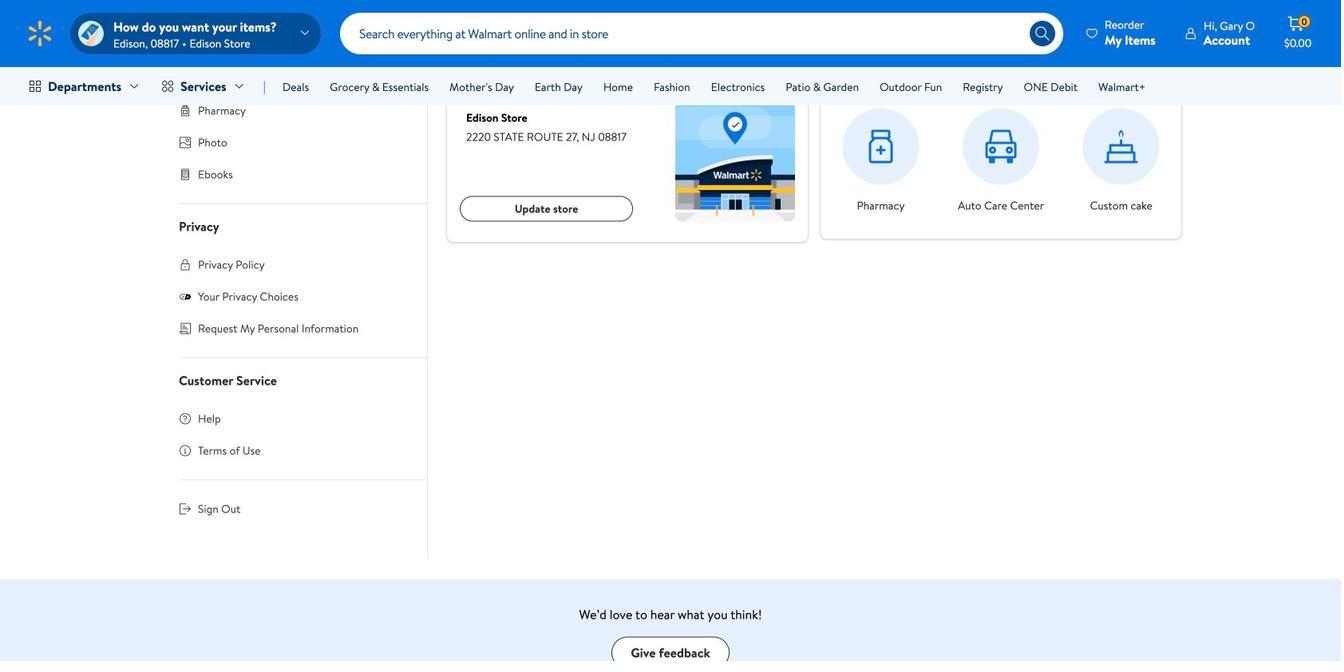 Task type: describe. For each thing, give the bounding box(es) containing it.
Walmart Site-Wide search field
[[340, 13, 1064, 54]]

walmart homepage image
[[26, 19, 54, 48]]

search icon image
[[1035, 26, 1051, 42]]



Task type: locate. For each thing, give the bounding box(es) containing it.
 image
[[78, 21, 104, 46]]

Search search field
[[340, 13, 1064, 54]]

icon image
[[179, 290, 192, 303]]



Task type: vqa. For each thing, say whether or not it's contained in the screenshot.
Butter related to Candy,
no



